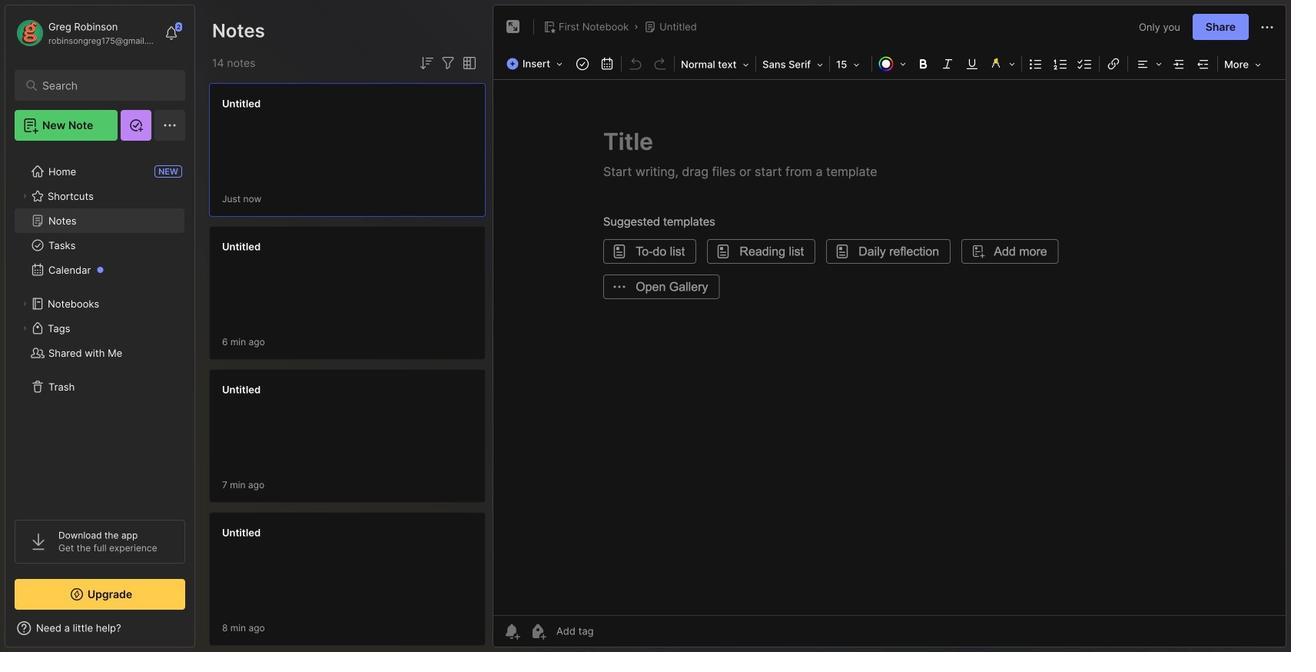 Task type: describe. For each thing, give the bounding box(es) containing it.
More field
[[1220, 54, 1266, 75]]

WHAT'S NEW field
[[5, 616, 195, 641]]

Font family field
[[758, 54, 828, 75]]

click to collapse image
[[194, 624, 206, 642]]

bulleted list image
[[1026, 53, 1047, 75]]

Account field
[[15, 18, 157, 48]]

Insert field
[[503, 53, 571, 75]]

numbered list image
[[1050, 53, 1072, 75]]

main element
[[0, 0, 200, 652]]

italic image
[[937, 53, 959, 75]]

expand note image
[[504, 18, 523, 36]]

add filters image
[[439, 54, 458, 72]]

none search field inside main element
[[42, 76, 165, 95]]

indent image
[[1169, 53, 1190, 75]]

Font size field
[[832, 54, 871, 75]]

more actions image
[[1259, 18, 1277, 37]]

add tag image
[[529, 622, 547, 641]]

Search text field
[[42, 78, 165, 93]]

note window element
[[493, 5, 1287, 651]]



Task type: locate. For each thing, give the bounding box(es) containing it.
Alignment field
[[1130, 53, 1167, 75]]

Font color field
[[874, 53, 911, 75]]

add a reminder image
[[503, 622, 521, 641]]

Note Editor text field
[[494, 79, 1286, 615]]

None search field
[[42, 76, 165, 95]]

task image
[[572, 53, 594, 75]]

Sort options field
[[418, 54, 436, 72]]

Highlight field
[[985, 53, 1020, 75]]

View options field
[[458, 54, 479, 72]]

tree
[[5, 150, 195, 506]]

Heading level field
[[677, 54, 754, 75]]

underline image
[[962, 53, 984, 75]]

bold image
[[913, 53, 934, 75]]

outdent image
[[1194, 53, 1215, 75]]

expand tags image
[[20, 324, 29, 333]]

Add tag field
[[555, 624, 671, 638]]

checklist image
[[1075, 53, 1097, 75]]

Add filters field
[[439, 54, 458, 72]]

More actions field
[[1259, 17, 1277, 37]]

tree inside main element
[[5, 150, 195, 506]]

expand notebooks image
[[20, 299, 29, 308]]

calendar event image
[[597, 53, 618, 75]]

insert link image
[[1104, 53, 1125, 75]]



Task type: vqa. For each thing, say whether or not it's contained in the screenshot.
"superscript" image
no



